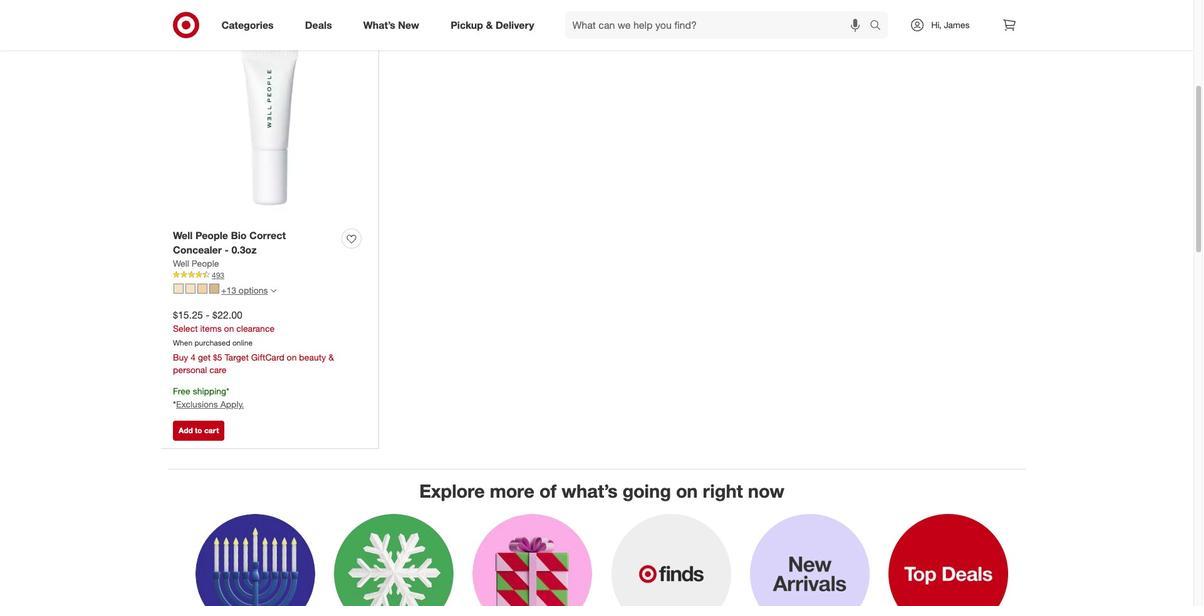 Task type: describe. For each thing, give the bounding box(es) containing it.
going
[[623, 480, 671, 503]]

categories
[[222, 19, 274, 31]]

what's new link
[[353, 11, 435, 39]]

- inside well people bio correct concealer - 0.3oz
[[225, 244, 229, 256]]

add
[[179, 426, 193, 435]]

1 horizontal spatial *
[[226, 386, 229, 397]]

exclusions apply. button
[[176, 399, 244, 411]]

deals link
[[294, 11, 348, 39]]

7c image
[[209, 284, 219, 294]]

add to cart button
[[173, 421, 225, 441]]

& inside $15.25 - $22.00 select items on clearance when purchased online buy 4 get $5 target giftcard on beauty & personal care
[[329, 353, 334, 363]]

of
[[540, 480, 557, 503]]

now
[[748, 480, 785, 503]]

2w image
[[174, 284, 184, 294]]

categories link
[[211, 11, 289, 39]]

online
[[232, 338, 253, 348]]

shipping
[[193, 386, 226, 397]]

What can we help you find? suggestions appear below search field
[[565, 11, 873, 39]]

giftcard
[[251, 353, 284, 363]]

493
[[212, 271, 224, 280]]

personal
[[173, 365, 207, 376]]

new
[[398, 19, 419, 31]]

concealer
[[173, 244, 222, 256]]

hi,
[[932, 19, 942, 30]]

right
[[703, 480, 743, 503]]

well people link
[[173, 257, 219, 270]]

free
[[173, 386, 190, 397]]

bio
[[231, 229, 247, 242]]

on for $15.25
[[224, 323, 234, 334]]

clearance
[[236, 323, 275, 334]]

options
[[239, 285, 268, 296]]

select
[[173, 323, 198, 334]]

hi, james
[[932, 19, 970, 30]]

search
[[864, 20, 895, 32]]

+13 options button
[[168, 281, 282, 301]]

correct
[[249, 229, 286, 242]]

+13 options
[[221, 285, 268, 296]]

free shipping * * exclusions apply.
[[173, 386, 244, 410]]

5n image
[[197, 284, 207, 294]]

0.3oz
[[232, 244, 257, 256]]

deals
[[305, 19, 332, 31]]

buy
[[173, 353, 188, 363]]

target
[[225, 353, 249, 363]]

get
[[198, 353, 211, 363]]

$15.25
[[173, 309, 203, 321]]



Task type: vqa. For each thing, say whether or not it's contained in the screenshot.
the bottom large
no



Task type: locate. For each thing, give the bounding box(es) containing it.
2 vertical spatial on
[[676, 480, 698, 503]]

purchased
[[195, 338, 230, 348]]

search button
[[864, 11, 895, 41]]

2 horizontal spatial on
[[676, 480, 698, 503]]

explore
[[419, 480, 485, 503]]

0 horizontal spatial *
[[173, 399, 176, 410]]

0 horizontal spatial &
[[329, 353, 334, 363]]

1 vertical spatial people
[[192, 258, 219, 269]]

&
[[486, 19, 493, 31], [329, 353, 334, 363]]

to
[[195, 426, 202, 435]]

delivery
[[496, 19, 534, 31]]

& right pickup
[[486, 19, 493, 31]]

care
[[209, 365, 227, 376]]

beauty
[[299, 353, 326, 363]]

pickup
[[451, 19, 483, 31]]

1 horizontal spatial on
[[287, 353, 297, 363]]

people inside well people bio correct concealer - 0.3oz
[[195, 229, 228, 242]]

items
[[200, 323, 222, 334]]

all colors + 13 more colors image
[[270, 288, 276, 294]]

- up 'items'
[[206, 309, 210, 321]]

people for well people
[[192, 258, 219, 269]]

1 vertical spatial -
[[206, 309, 210, 321]]

4
[[191, 353, 196, 363]]

0 vertical spatial *
[[226, 386, 229, 397]]

well for well people
[[173, 258, 189, 269]]

well for well people bio correct concealer - 0.3oz
[[173, 229, 193, 242]]

what's new
[[363, 19, 419, 31]]

pickup & delivery link
[[440, 11, 550, 39]]

well down concealer
[[173, 258, 189, 269]]

1 horizontal spatial -
[[225, 244, 229, 256]]

* down free on the bottom of the page
[[173, 399, 176, 410]]

1 well from the top
[[173, 229, 193, 242]]

exclusions
[[176, 399, 218, 410]]

$5
[[213, 353, 222, 363]]

2 well from the top
[[173, 258, 189, 269]]

james
[[944, 19, 970, 30]]

well people bio correct concealer - 0.3oz
[[173, 229, 286, 256]]

people up concealer
[[195, 229, 228, 242]]

people
[[195, 229, 228, 242], [192, 258, 219, 269]]

well people
[[173, 258, 219, 269]]

on for explore
[[676, 480, 698, 503]]

when
[[173, 338, 193, 348]]

*
[[226, 386, 229, 397], [173, 399, 176, 410]]

well people bio correct concealer - 0.3oz image
[[173, 29, 366, 222], [173, 29, 366, 222]]

1 vertical spatial &
[[329, 353, 334, 363]]

0 vertical spatial &
[[486, 19, 493, 31]]

$22.00
[[212, 309, 243, 321]]

3n image
[[186, 284, 196, 294]]

0 horizontal spatial on
[[224, 323, 234, 334]]

on left the right
[[676, 480, 698, 503]]

& right beauty
[[329, 353, 334, 363]]

1 vertical spatial well
[[173, 258, 189, 269]]

add to cart
[[179, 426, 219, 435]]

well
[[173, 229, 193, 242], [173, 258, 189, 269]]

well inside well people bio correct concealer - 0.3oz
[[173, 229, 193, 242]]

people for well people bio correct concealer - 0.3oz
[[195, 229, 228, 242]]

0 vertical spatial -
[[225, 244, 229, 256]]

0 vertical spatial well
[[173, 229, 193, 242]]

* up apply.
[[226, 386, 229, 397]]

0 vertical spatial on
[[224, 323, 234, 334]]

-
[[225, 244, 229, 256], [206, 309, 210, 321]]

on
[[224, 323, 234, 334], [287, 353, 297, 363], [676, 480, 698, 503]]

pickup & delivery
[[451, 19, 534, 31]]

all colors + 13 more colors element
[[270, 287, 276, 294]]

1 vertical spatial on
[[287, 353, 297, 363]]

apply.
[[220, 399, 244, 410]]

$15.25 - $22.00 select items on clearance when purchased online buy 4 get $5 target giftcard on beauty & personal care
[[173, 309, 334, 376]]

explore more of what's going on right now
[[419, 480, 785, 503]]

what's
[[562, 480, 618, 503]]

- left 0.3oz
[[225, 244, 229, 256]]

1 vertical spatial *
[[173, 399, 176, 410]]

1 horizontal spatial &
[[486, 19, 493, 31]]

493 link
[[173, 270, 366, 281]]

on left beauty
[[287, 353, 297, 363]]

people down concealer
[[192, 258, 219, 269]]

0 vertical spatial people
[[195, 229, 228, 242]]

0 horizontal spatial -
[[206, 309, 210, 321]]

well people bio correct concealer - 0.3oz link
[[173, 229, 337, 257]]

on down $22.00
[[224, 323, 234, 334]]

cart
[[204, 426, 219, 435]]

more
[[490, 480, 535, 503]]

what's
[[363, 19, 395, 31]]

+13
[[221, 285, 236, 296]]

well up concealer
[[173, 229, 193, 242]]

- inside $15.25 - $22.00 select items on clearance when purchased online buy 4 get $5 target giftcard on beauty & personal care
[[206, 309, 210, 321]]



